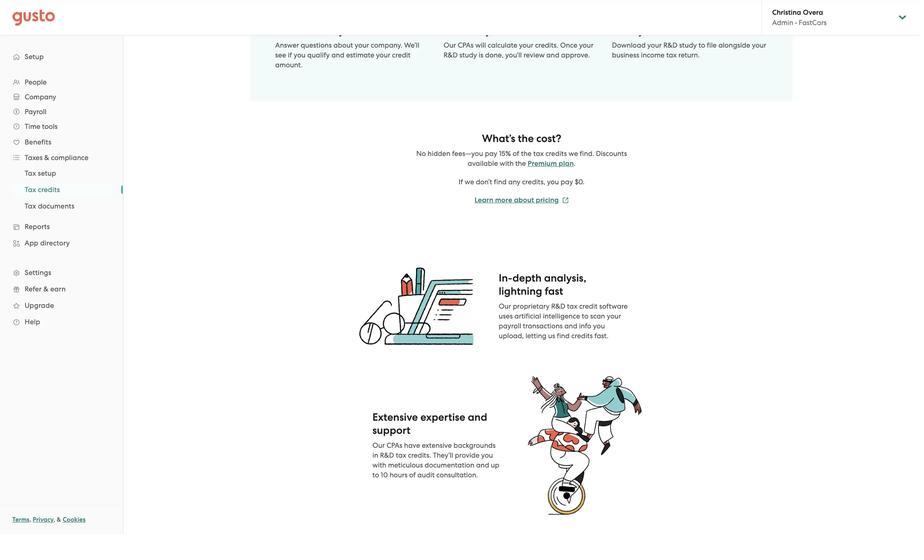 Task type: vqa. For each thing, say whether or not it's contained in the screenshot.
need
no



Task type: locate. For each thing, give the bounding box(es) containing it.
tax left 'return.' in the right top of the page
[[666, 51, 677, 59]]

with down in
[[372, 461, 386, 470]]

setup
[[38, 169, 56, 177]]

the up if we don't find any credits, you pay $0.
[[515, 159, 526, 168]]

1 horizontal spatial ,
[[53, 516, 55, 524]]

the down what's the cost?
[[521, 150, 532, 158]]

we up .
[[569, 150, 578, 158]]

credits. down have
[[408, 451, 431, 460]]

earn
[[50, 285, 66, 293]]

about up estimate
[[334, 41, 353, 49]]

1 vertical spatial our
[[499, 302, 511, 311]]

to up info
[[582, 312, 589, 320]]

& left cookies
[[57, 516, 61, 524]]

0 vertical spatial credit
[[392, 51, 411, 59]]

list
[[0, 75, 123, 330], [0, 165, 123, 214]]

0 vertical spatial tax
[[25, 169, 36, 177]]

people button
[[8, 75, 115, 90]]

3.
[[612, 26, 620, 37]]

lightning
[[499, 285, 542, 298]]

file
[[622, 26, 637, 37]]

, left cookies
[[53, 516, 55, 524]]

pay inside no hidden fees—you pay 15% of the tax credits we find. discounts available with the
[[485, 150, 497, 158]]

tax setup link
[[15, 166, 115, 181]]

,
[[29, 516, 31, 524], [53, 516, 55, 524]]

study left is
[[460, 51, 477, 59]]

tax setup
[[25, 169, 56, 177]]

1 vertical spatial &
[[43, 285, 49, 293]]

us inside 1. tell us about your r&d work answer questions about your company. we'll see if you qualify and estimate your credit amount.
[[300, 26, 309, 37]]

cpas inside 2. review your tax credits our cpas will calculate your credits. once your r&d study is done, you'll review and approve.
[[458, 41, 474, 49]]

& inside refer & earn link
[[43, 285, 49, 293]]

refer & earn
[[25, 285, 66, 293]]

1 vertical spatial credits.
[[408, 451, 431, 460]]

0 vertical spatial to
[[699, 41, 705, 49]]

cost?
[[536, 132, 561, 145]]

2 tax from the top
[[25, 186, 36, 194]]

and inside extensive expertise and support
[[468, 411, 487, 424]]

0 horizontal spatial us
[[300, 26, 309, 37]]

tax inside our proprietary r&d tax credit software uses artificial intelligence to scan your payroll transactions and info you upload, letting us find credits fast.
[[567, 302, 578, 311]]

1 vertical spatial we
[[465, 178, 474, 186]]

overa
[[803, 8, 823, 17]]

1 vertical spatial of
[[409, 471, 416, 479]]

business
[[612, 51, 639, 59]]

and up backgrounds
[[468, 411, 487, 424]]

in
[[372, 451, 378, 460]]

2 vertical spatial to
[[372, 471, 379, 479]]

0 vertical spatial our
[[444, 41, 456, 49]]

1 horizontal spatial pay
[[561, 178, 573, 186]]

cpas
[[458, 41, 474, 49], [387, 442, 402, 450]]

find left 'any'
[[494, 178, 507, 186]]

find down intelligence
[[557, 332, 570, 340]]

upgrade link
[[8, 298, 115, 313]]

3 tax from the top
[[25, 202, 36, 210]]

to left file
[[699, 41, 705, 49]]

& for earn
[[43, 285, 49, 293]]

r&d right in
[[380, 451, 394, 460]]

$0.
[[575, 178, 585, 186]]

credits inside 2. review your tax credits our cpas will calculate your credits. once your r&d study is done, you'll review and approve.
[[523, 26, 552, 37]]

our
[[444, 41, 456, 49], [499, 302, 511, 311], [372, 442, 385, 450]]

0 horizontal spatial ,
[[29, 516, 31, 524]]

1 vertical spatial with
[[372, 461, 386, 470]]

1 vertical spatial find
[[557, 332, 570, 340]]

expertise
[[421, 411, 465, 424]]

0 vertical spatial study
[[679, 41, 697, 49]]

of inside our cpas have extensive backgrounds in r&d tax credits. they'll provide you with meticulous documentation and up to 10 hours of audit consultation.
[[409, 471, 416, 479]]

0 horizontal spatial credits.
[[408, 451, 431, 460]]

0 horizontal spatial pay
[[485, 150, 497, 158]]

see
[[275, 51, 286, 59]]

with down 15%
[[500, 159, 514, 168]]

up
[[491, 461, 500, 470]]

0 horizontal spatial we
[[465, 178, 474, 186]]

1 vertical spatial to
[[582, 312, 589, 320]]

0 vertical spatial we
[[569, 150, 578, 158]]

and
[[332, 51, 344, 59], [547, 51, 560, 59], [565, 322, 577, 330], [468, 411, 487, 424], [476, 461, 489, 470]]

list containing tax setup
[[0, 165, 123, 214]]

1 horizontal spatial our
[[444, 41, 456, 49]]

study inside 2. review your tax credits our cpas will calculate your credits. once your r&d study is done, you'll review and approve.
[[460, 51, 477, 59]]

r&d up intelligence
[[551, 302, 565, 311]]

0 horizontal spatial with
[[372, 461, 386, 470]]

pay left the $0.
[[561, 178, 573, 186]]

credits up 'tax documents'
[[38, 186, 60, 194]]

1 horizontal spatial with
[[500, 159, 514, 168]]

tax up premium
[[533, 150, 544, 158]]

find
[[494, 178, 507, 186], [557, 332, 570, 340]]

have
[[404, 442, 420, 450]]

1 vertical spatial pay
[[561, 178, 573, 186]]

credits up premium plan .
[[546, 150, 567, 158]]

.
[[574, 159, 576, 168]]

0 horizontal spatial find
[[494, 178, 507, 186]]

about
[[311, 26, 337, 37], [334, 41, 353, 49], [514, 196, 534, 205]]

you inside our cpas have extensive backgrounds in r&d tax credits. they'll provide you with meticulous documentation and up to 10 hours of audit consultation.
[[481, 451, 493, 460]]

0 vertical spatial of
[[513, 150, 519, 158]]

settings link
[[8, 265, 115, 280]]

fees—you
[[452, 150, 483, 158]]

our down 2.
[[444, 41, 456, 49]]

no
[[416, 150, 426, 158]]

& left earn
[[43, 285, 49, 293]]

1 vertical spatial tax
[[25, 186, 36, 194]]

2. review your tax credits our cpas will calculate your credits. once your r&d study is done, you'll review and approve.
[[444, 26, 594, 59]]

we right "if"
[[465, 178, 474, 186]]

our inside our proprietary r&d tax credit software uses artificial intelligence to scan your payroll transactions and info you upload, letting us find credits fast.
[[499, 302, 511, 311]]

& right taxes
[[44, 154, 49, 162]]

company
[[25, 93, 56, 101]]

2 list from the top
[[0, 165, 123, 214]]

cpas down review
[[458, 41, 474, 49]]

1 vertical spatial cpas
[[387, 442, 402, 450]]

company.
[[371, 41, 403, 49]]

1 vertical spatial us
[[548, 332, 555, 340]]

1 horizontal spatial credit
[[579, 302, 598, 311]]

tax down tax credits
[[25, 202, 36, 210]]

credits inside list
[[38, 186, 60, 194]]

credit
[[392, 51, 411, 59], [579, 302, 598, 311]]

0 vertical spatial us
[[300, 26, 309, 37]]

consultation.
[[436, 471, 478, 479]]

, left privacy
[[29, 516, 31, 524]]

2 horizontal spatial to
[[699, 41, 705, 49]]

with inside our cpas have extensive backgrounds in r&d tax credits. they'll provide you with meticulous documentation and up to 10 hours of audit consultation.
[[372, 461, 386, 470]]

study up 'return.' in the right top of the page
[[679, 41, 697, 49]]

we
[[569, 150, 578, 158], [465, 178, 474, 186]]

credits up review on the top of the page
[[523, 26, 552, 37]]

you inside 1. tell us about your r&d work answer questions about your company. we'll see if you qualify and estimate your credit amount.
[[294, 51, 306, 59]]

1 list from the top
[[0, 75, 123, 330]]

the
[[518, 132, 534, 145], [521, 150, 532, 158], [515, 159, 526, 168]]

us right the tell
[[300, 26, 309, 37]]

taxes & compliance
[[25, 154, 89, 162]]

0 vertical spatial &
[[44, 154, 49, 162]]

to inside our proprietary r&d tax credit software uses artificial intelligence to scan your payroll transactions and info you upload, letting us find credits fast.
[[582, 312, 589, 320]]

tax
[[507, 26, 521, 37], [666, 51, 677, 59], [533, 150, 544, 158], [567, 302, 578, 311], [396, 451, 406, 460]]

to left 10
[[372, 471, 379, 479]]

compliance
[[51, 154, 89, 162]]

r&d up company. on the left top of page
[[360, 26, 379, 37]]

1 horizontal spatial we
[[569, 150, 578, 158]]

proprietary
[[513, 302, 550, 311]]

cookies button
[[63, 515, 86, 525]]

study
[[679, 41, 697, 49], [460, 51, 477, 59]]

setup link
[[8, 49, 115, 64]]

tax up meticulous
[[396, 451, 406, 460]]

our proprietary r&d tax credit software uses artificial intelligence to scan your payroll transactions and info you upload, letting us find credits fast.
[[499, 302, 628, 340]]

extensive
[[422, 442, 452, 450]]

r&d down taxes
[[664, 41, 678, 49]]

time tools
[[25, 122, 58, 131]]

0 horizontal spatial to
[[372, 471, 379, 479]]

0 vertical spatial find
[[494, 178, 507, 186]]

tax documents
[[25, 202, 75, 210]]

2 vertical spatial the
[[515, 159, 526, 168]]

terms , privacy , & cookies
[[12, 516, 86, 524]]

1 horizontal spatial to
[[582, 312, 589, 320]]

refer & earn link
[[8, 282, 115, 297]]

you
[[294, 51, 306, 59], [547, 178, 559, 186], [593, 322, 605, 330], [481, 451, 493, 460]]

1 vertical spatial credit
[[579, 302, 598, 311]]

you up up
[[481, 451, 493, 460]]

uses
[[499, 312, 513, 320]]

credits. up review on the top of the page
[[535, 41, 559, 49]]

credits.
[[535, 41, 559, 49], [408, 451, 431, 460]]

and right qualify
[[332, 51, 344, 59]]

0 vertical spatial the
[[518, 132, 534, 145]]

our inside our cpas have extensive backgrounds in r&d tax credits. they'll provide you with meticulous documentation and up to 10 hours of audit consultation.
[[372, 442, 385, 450]]

credits
[[523, 26, 552, 37], [546, 150, 567, 158], [38, 186, 60, 194], [571, 332, 593, 340]]

0 vertical spatial pay
[[485, 150, 497, 158]]

0 vertical spatial cpas
[[458, 41, 474, 49]]

0 vertical spatial credits.
[[535, 41, 559, 49]]

credits down info
[[571, 332, 593, 340]]

tax up calculate
[[507, 26, 521, 37]]

and inside our cpas have extensive backgrounds in r&d tax credits. they'll provide you with meticulous documentation and up to 10 hours of audit consultation.
[[476, 461, 489, 470]]

credits. inside our cpas have extensive backgrounds in r&d tax credits. they'll provide you with meticulous documentation and up to 10 hours of audit consultation.
[[408, 451, 431, 460]]

you down scan
[[593, 322, 605, 330]]

r&d inside our cpas have extensive backgrounds in r&d tax credits. they'll provide you with meticulous documentation and up to 10 hours of audit consultation.
[[380, 451, 394, 460]]

cpas down "support"
[[387, 442, 402, 450]]

our up uses
[[499, 302, 511, 311]]

2 vertical spatial our
[[372, 442, 385, 450]]

premium plan link
[[528, 159, 574, 168]]

of inside no hidden fees—you pay 15% of the tax credits we find. discounts available with the
[[513, 150, 519, 158]]

don't
[[476, 178, 492, 186]]

1 vertical spatial the
[[521, 150, 532, 158]]

0 horizontal spatial cpas
[[387, 442, 402, 450]]

r&d down 2.
[[444, 51, 458, 59]]

1 horizontal spatial study
[[679, 41, 697, 49]]

of right 15%
[[513, 150, 519, 158]]

pay up available at the right of the page
[[485, 150, 497, 158]]

the up no hidden fees—you pay 15% of the tax credits we find. discounts available with the
[[518, 132, 534, 145]]

1 vertical spatial study
[[460, 51, 477, 59]]

and right review on the top of the page
[[547, 51, 560, 59]]

& inside taxes & compliance dropdown button
[[44, 154, 49, 162]]

0 horizontal spatial our
[[372, 442, 385, 450]]

software
[[599, 302, 628, 311]]

credits,
[[522, 178, 546, 186]]

questions
[[301, 41, 332, 49]]

work
[[381, 26, 402, 37]]

2 vertical spatial tax
[[25, 202, 36, 210]]

review
[[453, 26, 484, 37]]

our up in
[[372, 442, 385, 450]]

tax down taxes
[[25, 169, 36, 177]]

credit inside 1. tell us about your r&d work answer questions about your company. we'll see if you qualify and estimate your credit amount.
[[392, 51, 411, 59]]

0 horizontal spatial of
[[409, 471, 416, 479]]

0 vertical spatial with
[[500, 159, 514, 168]]

1 horizontal spatial find
[[557, 332, 570, 340]]

credits inside no hidden fees—you pay 15% of the tax credits we find. discounts available with the
[[546, 150, 567, 158]]

documentation
[[425, 461, 475, 470]]

about up questions
[[311, 26, 337, 37]]

r&d inside our proprietary r&d tax credit software uses artificial intelligence to scan your payroll transactions and info you upload, letting us find credits fast.
[[551, 302, 565, 311]]

of down meticulous
[[409, 471, 416, 479]]

credit down we'll
[[392, 51, 411, 59]]

credit up scan
[[579, 302, 598, 311]]

1 horizontal spatial of
[[513, 150, 519, 158]]

tax down tax setup
[[25, 186, 36, 194]]

qualify
[[307, 51, 330, 59]]

benefits
[[25, 138, 51, 146]]

our for extensive expertise and support
[[372, 442, 385, 450]]

credits. inside 2. review your tax credits our cpas will calculate your credits. once your r&d study is done, you'll review and approve.
[[535, 41, 559, 49]]

to
[[699, 41, 705, 49], [582, 312, 589, 320], [372, 471, 379, 479]]

us
[[300, 26, 309, 37], [548, 332, 555, 340]]

company button
[[8, 90, 115, 104]]

if we don't find any credits, you pay $0.
[[459, 178, 585, 186]]

christina overa admin • fastcars
[[772, 8, 827, 27]]

1 horizontal spatial cpas
[[458, 41, 474, 49]]

r&d inside 3. file your taxes download your r&d study to file alongside your business income tax return.
[[664, 41, 678, 49]]

you right if
[[294, 51, 306, 59]]

and down intelligence
[[565, 322, 577, 330]]

0 horizontal spatial credit
[[392, 51, 411, 59]]

us down transactions
[[548, 332, 555, 340]]

2 horizontal spatial our
[[499, 302, 511, 311]]

your
[[339, 26, 358, 37], [486, 26, 505, 37], [639, 26, 658, 37], [355, 41, 369, 49], [519, 41, 534, 49], [579, 41, 594, 49], [647, 41, 662, 49], [752, 41, 767, 49], [376, 51, 390, 59], [607, 312, 621, 320]]

1 horizontal spatial credits.
[[535, 41, 559, 49]]

0 horizontal spatial study
[[460, 51, 477, 59]]

and left up
[[476, 461, 489, 470]]

1 horizontal spatial us
[[548, 332, 555, 340]]

tax up intelligence
[[567, 302, 578, 311]]

once
[[560, 41, 578, 49]]

1 tax from the top
[[25, 169, 36, 177]]

about down if we don't find any credits, you pay $0.
[[514, 196, 534, 205]]



Task type: describe. For each thing, give the bounding box(es) containing it.
file
[[707, 41, 717, 49]]

you'll
[[505, 51, 522, 59]]

15%
[[499, 150, 511, 158]]

to inside 3. file your taxes download your r&d study to file alongside your business income tax return.
[[699, 41, 705, 49]]

our for in-depth analysis, lightning fast
[[499, 302, 511, 311]]

your inside our proprietary r&d tax credit software uses artificial intelligence to scan your payroll transactions and info you upload, letting us find credits fast.
[[607, 312, 621, 320]]

10
[[381, 471, 388, 479]]

time
[[25, 122, 40, 131]]

approve.
[[561, 51, 590, 59]]

payroll button
[[8, 104, 115, 119]]

admin
[[772, 18, 794, 27]]

tax credits link
[[15, 182, 115, 197]]

estimate
[[346, 51, 374, 59]]

tax inside 3. file your taxes download your r&d study to file alongside your business income tax return.
[[666, 51, 677, 59]]

terms link
[[12, 516, 29, 524]]

income
[[641, 51, 665, 59]]

tax documents link
[[15, 199, 115, 214]]

letting
[[526, 332, 547, 340]]

tax for tax credits
[[25, 186, 36, 194]]

setup
[[25, 53, 44, 61]]

transactions
[[523, 322, 563, 330]]

christina
[[772, 8, 801, 17]]

help
[[25, 318, 40, 326]]

1. tell us about your r&d work answer questions about your company. we'll see if you qualify and estimate your credit amount.
[[275, 26, 419, 69]]

payroll
[[25, 108, 47, 116]]

opens in a new tab image
[[562, 197, 569, 204]]

premium plan .
[[528, 159, 576, 168]]

time tools button
[[8, 119, 115, 134]]

you down premium plan .
[[547, 178, 559, 186]]

upload,
[[499, 332, 524, 340]]

tax for tax setup
[[25, 169, 36, 177]]

and inside 1. tell us about your r&d work answer questions about your company. we'll see if you qualify and estimate your credit amount.
[[332, 51, 344, 59]]

in-
[[499, 272, 513, 285]]

support
[[372, 424, 411, 437]]

if
[[288, 51, 292, 59]]

download
[[612, 41, 646, 49]]

privacy
[[33, 516, 53, 524]]

calculate
[[488, 41, 517, 49]]

with inside no hidden fees—you pay 15% of the tax credits we find. discounts available with the
[[500, 159, 514, 168]]

us inside our proprietary r&d tax credit software uses artificial intelligence to scan your payroll transactions and info you upload, letting us find credits fast.
[[548, 332, 555, 340]]

tax inside our cpas have extensive backgrounds in r&d tax credits. they'll provide you with meticulous documentation and up to 10 hours of audit consultation.
[[396, 451, 406, 460]]

reports
[[25, 223, 50, 231]]

depth
[[513, 272, 542, 285]]

taxes & compliance button
[[8, 150, 115, 165]]

credit inside our proprietary r&d tax credit software uses artificial intelligence to scan your payroll transactions and info you upload, letting us find credits fast.
[[579, 302, 598, 311]]

premium
[[528, 159, 557, 168]]

1 , from the left
[[29, 516, 31, 524]]

more
[[495, 196, 512, 205]]

is
[[479, 51, 484, 59]]

our inside 2. review your tax credits our cpas will calculate your credits. once your r&d study is done, you'll review and approve.
[[444, 41, 456, 49]]

find.
[[580, 150, 594, 158]]

any
[[508, 178, 520, 186]]

2.
[[444, 26, 451, 37]]

privacy link
[[33, 516, 53, 524]]

intelligence
[[543, 312, 580, 320]]

tax inside 2. review your tax credits our cpas will calculate your credits. once your r&d study is done, you'll review and approve.
[[507, 26, 521, 37]]

alongside
[[719, 41, 750, 49]]

tax inside no hidden fees—you pay 15% of the tax credits we find. discounts available with the
[[533, 150, 544, 158]]

help link
[[8, 315, 115, 329]]

find inside our proprietary r&d tax credit software uses artificial intelligence to scan your payroll transactions and info you upload, letting us find credits fast.
[[557, 332, 570, 340]]

2 vertical spatial &
[[57, 516, 61, 524]]

taxes
[[25, 154, 43, 162]]

2 vertical spatial about
[[514, 196, 534, 205]]

tools
[[42, 122, 58, 131]]

tax credits
[[25, 186, 60, 194]]

hours
[[390, 471, 408, 479]]

fast
[[545, 285, 563, 298]]

credits inside our proprietary r&d tax credit software uses artificial intelligence to scan your payroll transactions and info you upload, letting us find credits fast.
[[571, 332, 593, 340]]

learn more about pricing
[[475, 196, 559, 205]]

discounts
[[596, 150, 627, 158]]

home image
[[12, 9, 55, 26]]

no hidden fees—you pay 15% of the tax credits we find. discounts available with the
[[416, 150, 627, 168]]

taxes
[[660, 26, 683, 37]]

what's
[[482, 132, 515, 145]]

you inside our proprietary r&d tax credit software uses artificial intelligence to scan your payroll transactions and info you upload, letting us find credits fast.
[[593, 322, 605, 330]]

our cpas have extensive backgrounds in r&d tax credits. they'll provide you with meticulous documentation and up to 10 hours of audit consultation.
[[372, 442, 500, 479]]

upgrade
[[25, 302, 54, 310]]

we inside no hidden fees—you pay 15% of the tax credits we find. discounts available with the
[[569, 150, 578, 158]]

if
[[459, 178, 463, 186]]

cookies
[[63, 516, 86, 524]]

reports link
[[8, 219, 115, 234]]

tax for tax documents
[[25, 202, 36, 210]]

app directory link
[[8, 236, 115, 251]]

app
[[25, 239, 38, 247]]

we'll
[[404, 41, 419, 49]]

extensive expertise and support
[[372, 411, 487, 437]]

amount.
[[275, 61, 303, 69]]

what's the cost?
[[482, 132, 561, 145]]

return.
[[679, 51, 700, 59]]

scan
[[590, 312, 605, 320]]

app directory
[[25, 239, 70, 247]]

r&d inside 1. tell us about your r&d work answer questions about your company. we'll see if you qualify and estimate your credit amount.
[[360, 26, 379, 37]]

& for compliance
[[44, 154, 49, 162]]

and inside 2. review your tax credits our cpas will calculate your credits. once your r&d study is done, you'll review and approve.
[[547, 51, 560, 59]]

answer
[[275, 41, 299, 49]]

to inside our cpas have extensive backgrounds in r&d tax credits. they'll provide you with meticulous documentation and up to 10 hours of audit consultation.
[[372, 471, 379, 479]]

fast.
[[595, 332, 609, 340]]

done,
[[485, 51, 504, 59]]

artificial
[[515, 312, 541, 320]]

payroll
[[499, 322, 521, 330]]

3. file your taxes download your r&d study to file alongside your business income tax return.
[[612, 26, 767, 59]]

r&d inside 2. review your tax credits our cpas will calculate your credits. once your r&d study is done, you'll review and approve.
[[444, 51, 458, 59]]

0 vertical spatial about
[[311, 26, 337, 37]]

1 vertical spatial about
[[334, 41, 353, 49]]

study inside 3. file your taxes download your r&d study to file alongside your business income tax return.
[[679, 41, 697, 49]]

backgrounds
[[454, 442, 496, 450]]

analysis,
[[544, 272, 586, 285]]

cpas inside our cpas have extensive backgrounds in r&d tax credits. they'll provide you with meticulous documentation and up to 10 hours of audit consultation.
[[387, 442, 402, 450]]

and inside our proprietary r&d tax credit software uses artificial intelligence to scan your payroll transactions and info you upload, letting us find credits fast.
[[565, 322, 577, 330]]

gusto navigation element
[[0, 35, 123, 343]]

meticulous
[[388, 461, 423, 470]]

2 , from the left
[[53, 516, 55, 524]]

list containing people
[[0, 75, 123, 330]]

learn
[[475, 196, 493, 205]]



